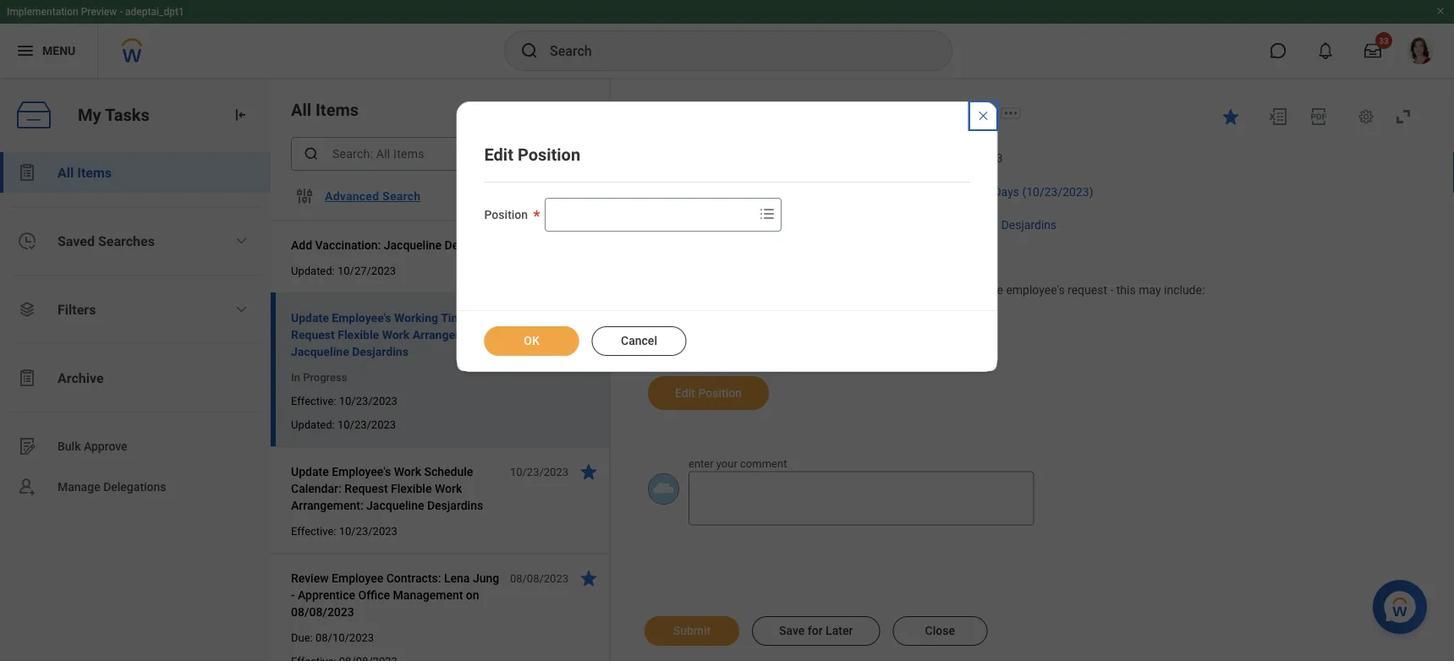 Task type: describe. For each thing, give the bounding box(es) containing it.
edit position button
[[648, 377, 769, 410]]

jacqueline down search
[[384, 238, 442, 252]]

08/10/2023
[[316, 632, 374, 644]]

may
[[1139, 283, 1161, 297]]

clipboard image for archive
[[17, 368, 37, 388]]

list inside my tasks (all items) main content
[[0, 152, 271, 508]]

all inside item list element
[[291, 100, 311, 120]]

add
[[291, 238, 312, 252]]

jacqueline inside update employee's work schedule calendar: request flexible work arrangement: jacqueline desjardins
[[366, 499, 424, 513]]

33 items
[[556, 105, 589, 115]]

update employee's working time: request flexible work arrangement: jacqueline desjardins
[[291, 311, 486, 359]]

0 vertical spatial updated:
[[890, 151, 937, 165]]

my tasks
[[78, 105, 149, 125]]

0 vertical spatial position
[[518, 145, 580, 165]]

update for update employee's working time
[[788, 105, 831, 121]]

edit inside dialog
[[484, 145, 513, 165]]

1 vertical spatial effective:
[[291, 395, 336, 407]]

update the appropriate information based on the employee's request - this may include:
[[748, 283, 1205, 297]]

0 vertical spatial arrangement:
[[867, 218, 938, 232]]

due:
[[291, 632, 313, 644]]

jacqueline inside the update employee's working time: request flexible work arrangement: jacqueline desjardins
[[291, 345, 349, 359]]

hybrid
[[906, 185, 941, 199]]

request inside the update employee's working time: request flexible work arrangement: jacqueline desjardins
[[291, 328, 335, 342]]

update employee's working time link
[[788, 105, 988, 121]]

jung
[[473, 571, 499, 585]]

archive
[[58, 370, 104, 386]]

08/08/2023 inside review employee contracts: lena jung - apprentice office management on 08/08/2023
[[291, 605, 354, 619]]

(10/23/2023)
[[1022, 185, 1093, 199]]

configure image
[[294, 186, 315, 206]]

10/27/2023
[[338, 264, 396, 277]]

Position field
[[546, 200, 754, 230]]

edit position dialog
[[456, 102, 998, 372]]

- right the hybrid on the right of page
[[944, 185, 947, 199]]

action bar region
[[611, 600, 1454, 662]]

update employee's working time
[[788, 105, 988, 121]]

add vaccination: jacqueline desjardins button
[[291, 235, 501, 255]]

fullscreen image
[[1393, 107, 1414, 127]]

all items inside button
[[58, 165, 112, 181]]

update employee's work schedule calendar: request flexible work arrangement: jacqueline desjardins button
[[291, 462, 501, 516]]

manage delegations link
[[0, 467, 271, 508]]

overall process
[[648, 218, 731, 232]]

transformation import image
[[232, 107, 249, 124]]

enter
[[689, 458, 714, 470]]

time:
[[441, 311, 471, 325]]

rename image
[[17, 437, 37, 457]]

archive button
[[0, 358, 271, 398]]

view printable version (pdf) image
[[1309, 107, 1329, 127]]

work left schedule at bottom left
[[394, 465, 421, 479]]

appropriate
[[808, 283, 868, 297]]

update employee's working time: request flexible work arrangement: jacqueline desjardins button
[[291, 308, 501, 362]]

all inside button
[[58, 165, 74, 181]]

0 vertical spatial on
[[970, 283, 984, 297]]

in progress
[[291, 371, 347, 384]]

management
[[393, 588, 463, 602]]

based
[[935, 283, 967, 297]]

cancel
[[621, 334, 657, 348]]

1 horizontal spatial search image
[[519, 41, 540, 61]]

implementation
[[7, 6, 78, 18]]

updated: for updated: 10/27/2023
[[291, 264, 335, 277]]

arrangement: inside update employee's work schedule calendar: request flexible work arrangement: jacqueline desjardins
[[291, 499, 363, 513]]

star image for update employee's work schedule calendar: request flexible work arrangement: jacqueline desjardins
[[579, 462, 599, 482]]

change the time type
[[782, 309, 898, 323]]

items)
[[161, 93, 220, 117]]

information
[[871, 283, 932, 297]]

2 vertical spatial effective:
[[291, 525, 336, 538]]

profile logan mcneil element
[[1397, 32, 1444, 69]]

created:
[[648, 151, 692, 165]]

progress
[[303, 371, 347, 384]]

2 effective: 10/23/2023 from the top
[[291, 525, 397, 538]]

contracts:
[[386, 571, 441, 585]]

request
[[1068, 283, 1107, 297]]

work/remote
[[831, 185, 903, 199]]

advanced
[[325, 189, 379, 203]]

this
[[1117, 283, 1136, 297]]

close edit position image
[[977, 109, 990, 123]]

remote work > work/remote hybrid - remote days (10/23/2023) link
[[748, 182, 1093, 199]]

cancel button
[[592, 327, 687, 356]]

>
[[822, 185, 828, 199]]

my for my tasks (all items)
[[34, 93, 62, 117]]

adeptai_dpt1
[[125, 6, 184, 18]]

clipboard image for all items
[[17, 162, 37, 183]]

review employee contracts: lena jung - apprentice office management on 08/08/2023
[[291, 571, 499, 619]]

0 vertical spatial 08/08/2023
[[510, 572, 569, 585]]

2 remote from the left
[[950, 185, 991, 199]]

advanced search
[[325, 189, 421, 203]]

add vaccination: jacqueline desjardins
[[291, 238, 501, 252]]

in
[[291, 371, 300, 384]]

change
[[782, 309, 822, 323]]

remote work > work/remote hybrid - remote days (10/23/2023)
[[748, 185, 1093, 199]]

jacqueline down "days"
[[941, 218, 998, 232]]

type
[[873, 309, 898, 323]]

1 | from the left
[[761, 151, 764, 165]]

office
[[358, 588, 390, 602]]

1 vertical spatial time
[[844, 309, 871, 323]]

0 vertical spatial star image
[[1221, 107, 1241, 127]]

desjardins inside update employee's work schedule calendar: request flexible work arrangement: jacqueline desjardins
[[427, 499, 483, 513]]

enter your comment
[[689, 458, 787, 470]]

inbox large image
[[1365, 42, 1382, 59]]

lena
[[444, 571, 470, 585]]

my tasks (all items)
[[34, 93, 220, 117]]

0 vertical spatial time
[[958, 105, 988, 121]]

close environment banner image
[[1436, 6, 1446, 16]]

33
[[556, 105, 566, 115]]

search
[[382, 189, 421, 203]]

implementation preview -   adeptai_dpt1
[[7, 6, 184, 18]]

ok button
[[484, 327, 579, 356]]

star image for update employee's working time: request flexible work arrangement: jacqueline desjardins
[[579, 308, 599, 328]]

on inside review employee contracts: lena jung - apprentice office management on 08/08/2023
[[466, 588, 479, 602]]

tasks for my tasks
[[105, 105, 149, 125]]

bulk approve link
[[0, 426, 271, 467]]

your
[[716, 458, 738, 470]]



Task type: locate. For each thing, give the bounding box(es) containing it.
employee's for update employee's work schedule calendar: request flexible work arrangement: jacqueline desjardins
[[332, 465, 391, 479]]

items inside item list element
[[316, 100, 359, 120]]

vaccination:
[[315, 238, 381, 252]]

implementation preview -   adeptai_dpt1 banner
[[0, 0, 1454, 78]]

position
[[518, 145, 580, 165], [484, 208, 528, 222], [698, 386, 742, 400]]

1 horizontal spatial arrangement:
[[413, 328, 486, 342]]

1 horizontal spatial 08/08/2023
[[510, 572, 569, 585]]

the down "appropriate"
[[825, 309, 841, 323]]

2 vertical spatial employee's
[[332, 465, 391, 479]]

advanced search button
[[318, 179, 427, 213]]

updated: 10/27/2023
[[291, 264, 396, 277]]

enter your comment text field
[[689, 472, 1034, 526]]

2 vertical spatial updated:
[[291, 418, 335, 431]]

tasks up 'all items' button
[[105, 105, 149, 125]]

update inside the update employee's working time: request flexible work arrangement: jacqueline desjardins
[[291, 311, 329, 325]]

all items
[[291, 100, 359, 120], [58, 165, 112, 181]]

arrangement: down time:
[[413, 328, 486, 342]]

0 vertical spatial all items
[[291, 100, 359, 120]]

0 vertical spatial edit
[[484, 145, 513, 165]]

1 vertical spatial arrangement:
[[413, 328, 486, 342]]

effective: 10/23/2023 up employee
[[291, 525, 397, 538]]

employee's down "10/27/2023" at top left
[[332, 311, 391, 325]]

work inside the update employee's working time: request flexible work arrangement: jacqueline desjardins
[[382, 328, 410, 342]]

08/08/2023 left star icon
[[510, 572, 569, 585]]

remote up the prompts image
[[748, 185, 789, 199]]

- right preview
[[119, 6, 123, 18]]

1 vertical spatial request
[[291, 328, 335, 342]]

working for time:
[[394, 311, 438, 325]]

0 horizontal spatial all
[[58, 165, 74, 181]]

0 vertical spatial items
[[316, 100, 359, 120]]

items
[[568, 105, 589, 115]]

2 horizontal spatial request
[[748, 218, 791, 232]]

2 horizontal spatial flexible
[[794, 218, 834, 232]]

1 horizontal spatial my
[[78, 105, 101, 125]]

1 effective: 10/23/2023 from the top
[[291, 395, 397, 407]]

employee's up calendar:
[[332, 465, 391, 479]]

search image
[[519, 41, 540, 61], [303, 146, 320, 162]]

the for update the appropriate information based on the employee's request - this may include:
[[788, 283, 805, 297]]

0 vertical spatial search image
[[519, 41, 540, 61]]

on right based
[[970, 283, 984, 297]]

edit inside button
[[675, 386, 695, 400]]

user plus image
[[17, 477, 37, 497]]

do
[[748, 103, 768, 123]]

process
[[688, 218, 731, 232]]

update for update employee's working time: request flexible work arrangement: jacqueline desjardins
[[291, 311, 329, 325]]

1 vertical spatial on
[[466, 588, 479, 602]]

the left employee's
[[987, 283, 1003, 297]]

manage delegations
[[58, 480, 166, 494]]

flexible down schedule at bottom left
[[391, 482, 432, 496]]

effective:
[[767, 151, 815, 165], [291, 395, 336, 407], [291, 525, 336, 538]]

my left (all
[[78, 105, 101, 125]]

ok
[[524, 334, 540, 348]]

1 horizontal spatial all
[[291, 100, 311, 120]]

1 horizontal spatial edit
[[675, 386, 695, 400]]

0 horizontal spatial 08/08/2023
[[291, 605, 354, 619]]

the for change the time type
[[825, 309, 841, 323]]

tasks
[[66, 93, 120, 117], [105, 105, 149, 125]]

updated: down add
[[291, 264, 335, 277]]

review
[[291, 571, 329, 585]]

0 horizontal spatial time
[[844, 309, 871, 323]]

to
[[725, 103, 743, 123]]

1 clipboard image from the top
[[17, 162, 37, 183]]

export to excel image
[[1268, 107, 1288, 127]]

2 vertical spatial arrangement:
[[291, 499, 363, 513]]

0 horizontal spatial remote
[[748, 185, 789, 199]]

0 horizontal spatial |
[[761, 151, 764, 165]]

update up created: 10/23/2023 | effective: 10/23/2023 | updated: 10/23/2023
[[788, 105, 831, 121]]

bulk
[[58, 440, 81, 454]]

0 vertical spatial working
[[906, 105, 955, 121]]

0 vertical spatial all
[[291, 100, 311, 120]]

items inside 'all items' button
[[77, 165, 112, 181]]

| up work/remote
[[884, 151, 887, 165]]

position inside button
[[698, 386, 742, 400]]

1 horizontal spatial on
[[970, 283, 984, 297]]

prompts image
[[757, 204, 778, 224]]

update employee's work schedule calendar: request flexible work arrangement: jacqueline desjardins
[[291, 465, 483, 513]]

calendar:
[[291, 482, 342, 496]]

update inside update employee's work schedule calendar: request flexible work arrangement: jacqueline desjardins
[[291, 465, 329, 479]]

0 horizontal spatial flexible
[[338, 328, 379, 342]]

employee's
[[835, 105, 902, 121], [332, 311, 391, 325], [332, 465, 391, 479]]

all items button
[[0, 152, 271, 193]]

1 vertical spatial 08/08/2023
[[291, 605, 354, 619]]

0 vertical spatial employee's
[[835, 105, 902, 121]]

1 vertical spatial star image
[[579, 308, 599, 328]]

employee's inside the update employee's working time: request flexible work arrangement: jacqueline desjardins
[[332, 311, 391, 325]]

updated: up remote work > work/remote hybrid - remote days (10/23/2023) link
[[890, 151, 937, 165]]

2 horizontal spatial the
[[987, 283, 1003, 297]]

employee's
[[1006, 283, 1065, 297]]

1 horizontal spatial |
[[884, 151, 887, 165]]

flexible up progress
[[338, 328, 379, 342]]

edit position down the 33
[[484, 145, 580, 165]]

2 vertical spatial request
[[344, 482, 388, 496]]

0 horizontal spatial edit position
[[484, 145, 580, 165]]

edit position up the enter on the left bottom of page
[[675, 386, 742, 400]]

0 horizontal spatial working
[[394, 311, 438, 325]]

2 vertical spatial position
[[698, 386, 742, 400]]

update for update the appropriate information based on the employee's request - this may include:
[[748, 283, 785, 297]]

0 vertical spatial request
[[748, 218, 791, 232]]

clipboard image
[[17, 162, 37, 183], [17, 368, 37, 388]]

created: 10/23/2023 | effective: 10/23/2023 | updated: 10/23/2023
[[648, 151, 1003, 165]]

effective: down do
[[767, 151, 815, 165]]

the up change
[[788, 283, 805, 297]]

overall status element
[[748, 240, 875, 266]]

0 vertical spatial flexible
[[794, 218, 834, 232]]

2 | from the left
[[884, 151, 887, 165]]

working left close edit position "icon"
[[906, 105, 955, 121]]

manage
[[58, 480, 100, 494]]

0 vertical spatial clipboard image
[[17, 162, 37, 183]]

1 horizontal spatial request
[[344, 482, 388, 496]]

0 horizontal spatial the
[[788, 283, 805, 297]]

notifications large image
[[1317, 42, 1334, 59]]

clipboard image inside archive button
[[17, 368, 37, 388]]

items
[[316, 100, 359, 120], [77, 165, 112, 181]]

review employee contracts: lena jung - apprentice office management on 08/08/2023 button
[[291, 569, 501, 623]]

apprentice
[[298, 588, 355, 602]]

| down do
[[761, 151, 764, 165]]

-
[[119, 6, 123, 18], [944, 185, 947, 199], [1110, 283, 1114, 297], [291, 588, 295, 602]]

my left my tasks
[[34, 93, 62, 117]]

work down work/remote
[[837, 218, 864, 232]]

complete to do
[[648, 103, 768, 123]]

Search: All Items text field
[[291, 137, 545, 171]]

request flexible work arrangement: jacqueline desjardins link
[[748, 214, 1057, 232]]

2 vertical spatial flexible
[[391, 482, 432, 496]]

1 horizontal spatial working
[[906, 105, 955, 121]]

1 vertical spatial flexible
[[338, 328, 379, 342]]

0 horizontal spatial search image
[[303, 146, 320, 162]]

flexible
[[794, 218, 834, 232], [338, 328, 379, 342], [391, 482, 432, 496]]

overall
[[648, 218, 685, 232]]

update up calendar:
[[291, 465, 329, 479]]

star image
[[1221, 107, 1241, 127], [579, 308, 599, 328], [579, 462, 599, 482]]

work down "10/27/2023" at top left
[[382, 328, 410, 342]]

08/08/2023 down apprentice
[[291, 605, 354, 619]]

1 remote from the left
[[748, 185, 789, 199]]

0 horizontal spatial items
[[77, 165, 112, 181]]

my
[[34, 93, 62, 117], [78, 105, 101, 125]]

1 horizontal spatial edit position
[[675, 386, 742, 400]]

1 horizontal spatial items
[[316, 100, 359, 120]]

my for my tasks
[[78, 105, 101, 125]]

- inside review employee contracts: lena jung - apprentice office management on 08/08/2023
[[291, 588, 295, 602]]

my tasks (all items) main content
[[0, 78, 1454, 662]]

tasks for my tasks (all items)
[[66, 93, 120, 117]]

0 horizontal spatial request
[[291, 328, 335, 342]]

updated: for updated: 10/23/2023
[[291, 418, 335, 431]]

item list element
[[271, 78, 611, 662]]

request up in progress
[[291, 328, 335, 342]]

- down review
[[291, 588, 295, 602]]

1 vertical spatial employee's
[[332, 311, 391, 325]]

clipboard image inside 'all items' button
[[17, 162, 37, 183]]

1 vertical spatial effective: 10/23/2023
[[291, 525, 397, 538]]

1 vertical spatial edit
[[675, 386, 695, 400]]

work
[[792, 185, 819, 199], [837, 218, 864, 232], [382, 328, 410, 342], [394, 465, 421, 479], [435, 482, 462, 496]]

remote
[[748, 185, 789, 199], [950, 185, 991, 199]]

arrangement: down remote work > work/remote hybrid - remote days (10/23/2023)
[[867, 218, 938, 232]]

0 horizontal spatial my
[[34, 93, 62, 117]]

08/08/2023
[[510, 572, 569, 585], [291, 605, 354, 619]]

update down the updated: 10/27/2023
[[291, 311, 329, 325]]

edit position inside dialog
[[484, 145, 580, 165]]

1 vertical spatial all
[[58, 165, 74, 181]]

update up change
[[748, 283, 785, 297]]

1 vertical spatial all items
[[58, 165, 112, 181]]

jacqueline up in progress
[[291, 345, 349, 359]]

arrangement: down calendar:
[[291, 499, 363, 513]]

10/23/2023
[[695, 151, 758, 165], [818, 151, 881, 165], [940, 151, 1003, 165], [510, 312, 569, 324], [339, 395, 397, 407], [338, 418, 396, 431], [510, 466, 569, 478], [339, 525, 397, 538]]

(all
[[125, 93, 156, 117]]

effective: 10/23/2023 up updated: 10/23/2023
[[291, 395, 397, 407]]

my tasks element
[[0, 78, 271, 662]]

bulk approve
[[58, 440, 127, 454]]

all items inside item list element
[[291, 100, 359, 120]]

updated: 10/23/2023
[[291, 418, 396, 431]]

1 vertical spatial edit position
[[675, 386, 742, 400]]

on
[[970, 283, 984, 297], [466, 588, 479, 602]]

updated:
[[890, 151, 937, 165], [291, 264, 335, 277], [291, 418, 335, 431]]

1 horizontal spatial all items
[[291, 100, 359, 120]]

0 vertical spatial effective:
[[767, 151, 815, 165]]

approve
[[84, 440, 127, 454]]

arrangement: inside the update employee's working time: request flexible work arrangement: jacqueline desjardins
[[413, 328, 486, 342]]

update for update employee's work schedule calendar: request flexible work arrangement: jacqueline desjardins
[[291, 465, 329, 479]]

0 horizontal spatial edit
[[484, 145, 513, 165]]

request flexible work arrangement: jacqueline desjardins
[[748, 218, 1057, 232]]

0 horizontal spatial arrangement:
[[291, 499, 363, 513]]

employee
[[332, 571, 383, 585]]

remote left "days"
[[950, 185, 991, 199]]

1 vertical spatial search image
[[303, 146, 320, 162]]

effective: down in progress
[[291, 395, 336, 407]]

1 horizontal spatial time
[[958, 105, 988, 121]]

1 horizontal spatial the
[[825, 309, 841, 323]]

delegations
[[103, 480, 166, 494]]

jacqueline down schedule at bottom left
[[366, 499, 424, 513]]

1 horizontal spatial flexible
[[391, 482, 432, 496]]

days
[[994, 185, 1019, 199]]

list containing all items
[[0, 152, 271, 508]]

complete
[[648, 103, 721, 123]]

- inside banner
[[119, 6, 123, 18]]

list
[[0, 152, 271, 508]]

2 vertical spatial star image
[[579, 462, 599, 482]]

2 clipboard image from the top
[[17, 368, 37, 388]]

0 horizontal spatial all items
[[58, 165, 112, 181]]

edit position inside button
[[675, 386, 742, 400]]

work down schedule at bottom left
[[435, 482, 462, 496]]

working inside the update employee's working time: request flexible work arrangement: jacqueline desjardins
[[394, 311, 438, 325]]

employee's for update employee's working time
[[835, 105, 902, 121]]

update
[[788, 105, 831, 121], [748, 283, 785, 297], [291, 311, 329, 325], [291, 465, 329, 479]]

1 horizontal spatial remote
[[950, 185, 991, 199]]

flexible inside the update employee's working time: request flexible work arrangement: jacqueline desjardins
[[338, 328, 379, 342]]

work left ">"
[[792, 185, 819, 199]]

schedule
[[424, 465, 473, 479]]

working for time
[[906, 105, 955, 121]]

effective: down calendar:
[[291, 525, 336, 538]]

1 vertical spatial working
[[394, 311, 438, 325]]

employee's for update employee's working time: request flexible work arrangement: jacqueline desjardins
[[332, 311, 391, 325]]

due: 08/10/2023
[[291, 632, 374, 644]]

include:
[[1164, 283, 1205, 297]]

1 vertical spatial items
[[77, 165, 112, 181]]

employee's inside update employee's work schedule calendar: request flexible work arrangement: jacqueline desjardins
[[332, 465, 391, 479]]

2 horizontal spatial arrangement:
[[867, 218, 938, 232]]

request up overall status element
[[748, 218, 791, 232]]

all
[[291, 100, 311, 120], [58, 165, 74, 181]]

on down jung at the left of page
[[466, 588, 479, 602]]

desjardins
[[1001, 218, 1057, 232], [445, 238, 501, 252], [352, 345, 409, 359], [427, 499, 483, 513]]

desjardins inside the update employee's working time: request flexible work arrangement: jacqueline desjardins
[[352, 345, 409, 359]]

preview
[[81, 6, 117, 18]]

employee's up created: 10/23/2023 | effective: 10/23/2023 | updated: 10/23/2023
[[835, 105, 902, 121]]

0 horizontal spatial on
[[466, 588, 479, 602]]

effective: 10/23/2023
[[291, 395, 397, 407], [291, 525, 397, 538]]

star image
[[579, 569, 599, 589]]

updated: down in progress
[[291, 418, 335, 431]]

1 vertical spatial updated:
[[291, 264, 335, 277]]

arrangement:
[[867, 218, 938, 232], [413, 328, 486, 342], [291, 499, 363, 513]]

flexible up overall status element
[[794, 218, 834, 232]]

comment
[[740, 458, 787, 470]]

0 vertical spatial edit position
[[484, 145, 580, 165]]

- left this
[[1110, 283, 1114, 297]]

the
[[788, 283, 805, 297], [987, 283, 1003, 297], [825, 309, 841, 323]]

tasks left (all
[[66, 93, 120, 117]]

request right calendar:
[[344, 482, 388, 496]]

working left time:
[[394, 311, 438, 325]]

1 vertical spatial clipboard image
[[17, 368, 37, 388]]

1 vertical spatial position
[[484, 208, 528, 222]]

0 vertical spatial effective: 10/23/2023
[[291, 395, 397, 407]]

flexible inside update employee's work schedule calendar: request flexible work arrangement: jacqueline desjardins
[[391, 482, 432, 496]]

for
[[648, 185, 665, 199]]

request inside update employee's work schedule calendar: request flexible work arrangement: jacqueline desjardins
[[344, 482, 388, 496]]



Task type: vqa. For each thing, say whether or not it's contained in the screenshot.
Cell
no



